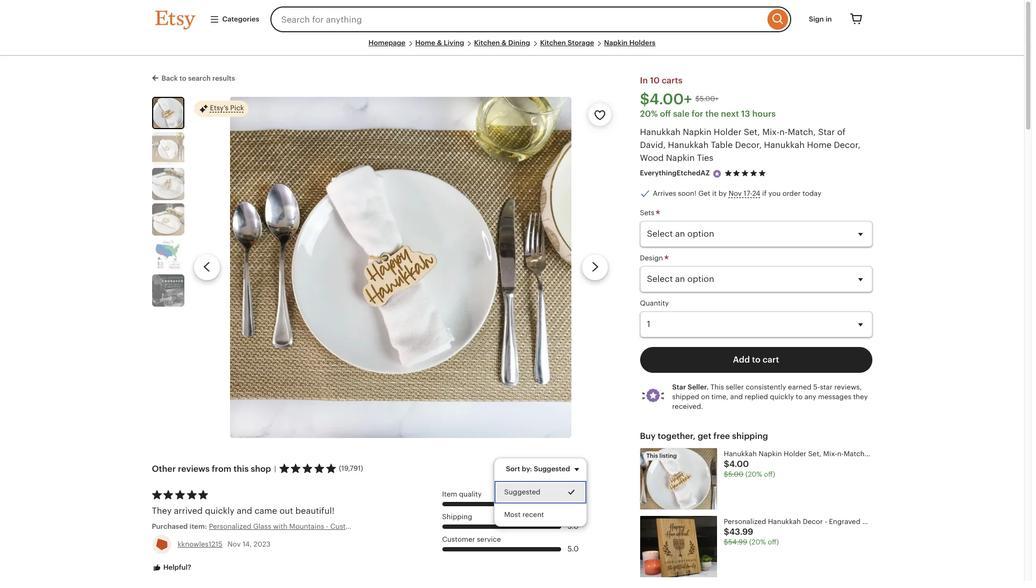 Task type: locate. For each thing, give the bounding box(es) containing it.
shipping
[[733, 431, 769, 441]]

quickly inside this seller consistently earned 5-star reviews, shipped on time, and replied quickly to any messages they received.
[[771, 392, 795, 401]]

in 10 carts
[[640, 75, 683, 86]]

kitchen & dining
[[474, 39, 531, 47]]

none search field inside banner
[[271, 6, 792, 32]]

0 horizontal spatial to
[[180, 74, 187, 82]]

earned
[[789, 383, 812, 391]]

1 vertical spatial quickly
[[205, 506, 235, 516]]

17-
[[744, 189, 753, 197]]

kitchen & dining link
[[474, 39, 531, 47]]

this
[[234, 464, 249, 474]]

to for back
[[180, 74, 187, 82]]

other reviews from this shop
[[152, 464, 271, 474]]

2 horizontal spatial to
[[796, 392, 803, 401]]

this left listing
[[647, 452, 659, 459]]

napkin left holders
[[605, 39, 628, 47]]

back
[[162, 74, 178, 82]]

homepage
[[369, 39, 406, 47]]

suggested up "most recent"
[[505, 488, 541, 496]]

13
[[742, 109, 751, 119]]

0 horizontal spatial quickly
[[205, 506, 235, 516]]

sort by: suggested
[[506, 465, 571, 473]]

5-
[[814, 383, 821, 391]]

received.
[[673, 402, 704, 410]]

1 horizontal spatial home
[[808, 140, 832, 150]]

20% off sale for the next 13 hours
[[640, 109, 776, 119]]

to
[[180, 74, 187, 82], [753, 354, 761, 364], [796, 392, 803, 401]]

0 vertical spatial (20%
[[746, 470, 763, 478]]

time,
[[712, 392, 729, 401]]

2 vertical spatial 5.0
[[568, 544, 579, 553]]

and down seller
[[731, 392, 743, 401]]

2 vertical spatial to
[[796, 392, 803, 401]]

home & living link
[[416, 39, 465, 47]]

off) for 43.99
[[768, 538, 780, 546]]

they arrived quickly and came out beautiful!
[[152, 506, 335, 516]]

2 decor, from the left
[[834, 140, 861, 150]]

menu
[[495, 458, 588, 527]]

this up time,
[[711, 383, 725, 391]]

|
[[275, 465, 276, 473]]

to inside button
[[753, 354, 761, 364]]

off) for 4.00
[[765, 470, 776, 478]]

$
[[724, 459, 730, 469], [724, 470, 729, 478], [724, 527, 730, 537], [724, 538, 729, 546]]

1 vertical spatial off)
[[768, 538, 780, 546]]

menu containing suggested
[[495, 458, 588, 527]]

quality
[[459, 490, 482, 498]]

off) right 5.00
[[765, 470, 776, 478]]

hanukkah napkin holder set mix-n-match star of david image 4 image
[[152, 203, 184, 235]]

0 horizontal spatial &
[[437, 39, 442, 47]]

1 vertical spatial this
[[647, 452, 659, 459]]

suggested button
[[495, 481, 587, 504]]

sets
[[640, 208, 657, 217]]

$ up 54.99
[[724, 527, 730, 537]]

off) right 54.99
[[768, 538, 780, 546]]

(20% inside $ 4.00 $ 5.00 (20% off)
[[746, 470, 763, 478]]

this seller consistently earned 5-star reviews, shipped on time, and replied quickly to any messages they received.
[[673, 383, 869, 410]]

storage
[[568, 39, 595, 47]]

ties
[[698, 153, 714, 163]]

nov right by
[[729, 189, 742, 197]]

0 vertical spatial home
[[416, 39, 436, 47]]

1 vertical spatial suggested
[[505, 488, 541, 496]]

1 & from the left
[[437, 39, 442, 47]]

suggested inside button
[[505, 488, 541, 496]]

to right "back"
[[180, 74, 187, 82]]

0 vertical spatial napkin
[[605, 39, 628, 47]]

table
[[711, 140, 733, 150]]

10
[[650, 75, 660, 86]]

0 horizontal spatial star
[[673, 383, 687, 391]]

off) inside the "$ 43.99 $ 54.99 (20% off)"
[[768, 538, 780, 546]]

&
[[437, 39, 442, 47], [502, 39, 507, 47]]

0 horizontal spatial nov
[[228, 540, 241, 548]]

1 horizontal spatial decor,
[[834, 140, 861, 150]]

star inside hanukkah napkin holder set, mix-n-match, star of david, hanukkah table decor, hanukkah home decor, wood napkin ties
[[819, 127, 836, 137]]

$5.00+
[[696, 95, 719, 103]]

kitchen
[[474, 39, 500, 47], [541, 39, 566, 47]]

1 5.0 from the top
[[568, 499, 579, 508]]

most
[[505, 511, 521, 519]]

this listing
[[647, 452, 677, 459]]

1 horizontal spatial quickly
[[771, 392, 795, 401]]

they
[[152, 506, 172, 516]]

n-
[[780, 127, 788, 137]]

item quality
[[442, 490, 482, 498]]

off) inside $ 4.00 $ 5.00 (20% off)
[[765, 470, 776, 478]]

1 vertical spatial star
[[673, 383, 687, 391]]

5.0
[[568, 499, 579, 508], [568, 522, 579, 530], [568, 544, 579, 553]]

categories button
[[201, 10, 267, 29]]

0 horizontal spatial decor,
[[736, 140, 762, 150]]

$ right personalized hanukkah decor - engraved wood sign, 14x10 hanukkah sign, menorah and custom name, classy hanukkah decorations, design: hnka1 'image' at bottom
[[724, 538, 729, 546]]

this inside this seller consistently earned 5-star reviews, shipped on time, and replied quickly to any messages they received.
[[711, 383, 725, 391]]

& left living
[[437, 39, 442, 47]]

(20% inside the "$ 43.99 $ 54.99 (20% off)"
[[750, 538, 766, 546]]

0 horizontal spatial home
[[416, 39, 436, 47]]

out
[[280, 506, 293, 516]]

arrives soon! get it by nov 17-24 if you order today
[[653, 189, 822, 197]]

hours
[[753, 109, 776, 119]]

$ down free
[[724, 470, 729, 478]]

etsy's pick button
[[194, 100, 249, 117]]

to down earned
[[796, 392, 803, 401]]

1 horizontal spatial hanukkah napkin holder set mix-n-match star of david image 1 image
[[230, 97, 572, 438]]

2 & from the left
[[502, 39, 507, 47]]

0 horizontal spatial this
[[647, 452, 659, 459]]

0 vertical spatial to
[[180, 74, 187, 82]]

1 kitchen from the left
[[474, 39, 500, 47]]

home inside menu bar
[[416, 39, 436, 47]]

1 vertical spatial to
[[753, 354, 761, 364]]

43.99
[[730, 527, 754, 537]]

5.0 for quality
[[568, 499, 579, 508]]

kitchen left storage at the top right of the page
[[541, 39, 566, 47]]

1 horizontal spatial this
[[711, 383, 725, 391]]

(20% right 5.00
[[746, 470, 763, 478]]

0 vertical spatial and
[[731, 392, 743, 401]]

service
[[477, 535, 501, 543]]

menu bar
[[155, 39, 870, 56]]

helpful? button
[[144, 558, 200, 578]]

1 horizontal spatial star
[[819, 127, 836, 137]]

quickly down consistently
[[771, 392, 795, 401]]

5.0 down suggested button
[[568, 522, 579, 530]]

decor, down set,
[[736, 140, 762, 150]]

None search field
[[271, 6, 792, 32]]

home left living
[[416, 39, 436, 47]]

1 horizontal spatial and
[[731, 392, 743, 401]]

together,
[[658, 431, 696, 441]]

hanukkah napkin holder set mix-n-match star of david image 5 image
[[152, 239, 184, 271]]

customer
[[442, 535, 475, 543]]

everythingetchedaz link
[[640, 169, 710, 177]]

decor, down of
[[834, 140, 861, 150]]

2 kitchen from the left
[[541, 39, 566, 47]]

dining
[[509, 39, 531, 47]]

(20% down 43.99
[[750, 538, 766, 546]]

0 horizontal spatial hanukkah napkin holder set mix-n-match star of david image 1 image
[[153, 98, 183, 128]]

home inside hanukkah napkin holder set, mix-n-match, star of david, hanukkah table decor, hanukkah home decor, wood napkin ties
[[808, 140, 832, 150]]

quickly up item:
[[205, 506, 235, 516]]

1 horizontal spatial &
[[502, 39, 507, 47]]

for
[[692, 109, 704, 119]]

today
[[803, 189, 822, 197]]

1 vertical spatial home
[[808, 140, 832, 150]]

kitchen left dining
[[474, 39, 500, 47]]

home
[[416, 39, 436, 47], [808, 140, 832, 150]]

5.0 down most recent button
[[568, 544, 579, 553]]

0 vertical spatial nov
[[729, 189, 742, 197]]

$ up 5.00
[[724, 459, 730, 469]]

24
[[753, 189, 761, 197]]

banner containing categories
[[136, 0, 889, 39]]

homepage link
[[369, 39, 406, 47]]

0 vertical spatial off)
[[765, 470, 776, 478]]

1 vertical spatial 5.0
[[568, 522, 579, 530]]

next
[[722, 109, 740, 119]]

they
[[854, 392, 869, 401]]

napkin
[[605, 39, 628, 47], [683, 127, 712, 137], [667, 153, 695, 163]]

0 horizontal spatial kitchen
[[474, 39, 500, 47]]

1 horizontal spatial kitchen
[[541, 39, 566, 47]]

1 vertical spatial (20%
[[750, 538, 766, 546]]

0 vertical spatial suggested
[[534, 465, 571, 473]]

napkin down for
[[683, 127, 712, 137]]

living
[[444, 39, 465, 47]]

hanukkah down n-
[[765, 140, 805, 150]]

1 vertical spatial and
[[237, 506, 252, 516]]

banner
[[136, 0, 889, 39]]

recent
[[523, 511, 545, 519]]

napkin up everythingetchedaz link
[[667, 153, 695, 163]]

(20% for 43.99
[[750, 538, 766, 546]]

decor,
[[736, 140, 762, 150], [834, 140, 861, 150]]

suggested right the by:
[[534, 465, 571, 473]]

& left dining
[[502, 39, 507, 47]]

hanukkah napkin holder set mix-n-match star of david image 1 image
[[230, 97, 572, 438], [153, 98, 183, 128]]

off)
[[765, 470, 776, 478], [768, 538, 780, 546]]

5.0 down sort by: suggested popup button
[[568, 499, 579, 508]]

0 vertical spatial this
[[711, 383, 725, 391]]

star
[[819, 127, 836, 137], [673, 383, 687, 391]]

star up shipped
[[673, 383, 687, 391]]

to left cart
[[753, 354, 761, 364]]

to for add
[[753, 354, 761, 364]]

to inside "link"
[[180, 74, 187, 82]]

sale
[[674, 109, 690, 119]]

0 vertical spatial star
[[819, 127, 836, 137]]

nov left 14,
[[228, 540, 241, 548]]

3 5.0 from the top
[[568, 544, 579, 553]]

and left came
[[237, 506, 252, 516]]

home down the match,
[[808, 140, 832, 150]]

customer service
[[442, 535, 501, 543]]

0 horizontal spatial and
[[237, 506, 252, 516]]

kitchen for kitchen storage
[[541, 39, 566, 47]]

2 vertical spatial napkin
[[667, 153, 695, 163]]

1 decor, from the left
[[736, 140, 762, 150]]

1 horizontal spatial to
[[753, 354, 761, 364]]

arrives
[[653, 189, 677, 197]]

item:
[[190, 523, 207, 531]]

1 vertical spatial napkin
[[683, 127, 712, 137]]

star left of
[[819, 127, 836, 137]]

mix-
[[763, 127, 780, 137]]

0 vertical spatial quickly
[[771, 392, 795, 401]]

everythingetchedaz
[[640, 169, 710, 177]]

quickly
[[771, 392, 795, 401], [205, 506, 235, 516]]

0 vertical spatial 5.0
[[568, 499, 579, 508]]



Task type: vqa. For each thing, say whether or not it's contained in the screenshot.
the Open your Etsy Shop link
no



Task type: describe. For each thing, give the bounding box(es) containing it.
hanukkah up ties
[[668, 140, 709, 150]]

$4.00+ $5.00+
[[640, 90, 719, 108]]

set,
[[744, 127, 761, 137]]

hanukkah napkin holder set mix-n-match star of david image 2 image
[[152, 132, 184, 164]]

& for kitchen
[[502, 39, 507, 47]]

david,
[[640, 140, 666, 150]]

sign
[[809, 15, 825, 23]]

if
[[763, 189, 767, 197]]

hanukkah up david, in the right top of the page
[[640, 127, 681, 137]]

shipped
[[673, 392, 700, 401]]

star seller.
[[673, 383, 709, 391]]

$4.00+
[[640, 90, 693, 108]]

replied
[[745, 392, 769, 401]]

5.00
[[729, 470, 744, 478]]

holder
[[714, 127, 742, 137]]

(19,791)
[[339, 464, 363, 472]]

buy
[[640, 431, 656, 441]]

& for home
[[437, 39, 442, 47]]

in
[[640, 75, 648, 86]]

you
[[769, 189, 781, 197]]

napkin holders link
[[605, 39, 656, 47]]

etsy's pick
[[210, 104, 244, 112]]

54.99
[[729, 538, 748, 546]]

this for listing
[[647, 452, 659, 459]]

off
[[660, 109, 672, 119]]

$ 43.99 $ 54.99 (20% off)
[[724, 527, 780, 546]]

Search for anything text field
[[271, 6, 765, 32]]

any
[[805, 392, 817, 401]]

add to cart button
[[640, 347, 873, 373]]

add to cart
[[734, 354, 780, 364]]

shop
[[251, 464, 271, 474]]

categories
[[222, 15, 259, 23]]

the
[[706, 109, 719, 119]]

design
[[640, 254, 665, 262]]

personalized hanukkah decor - engraved wood sign, 14x10 hanukkah sign, menorah and custom name, classy hanukkah decorations, design: hnka1 image
[[640, 516, 718, 577]]

kitchen for kitchen & dining
[[474, 39, 500, 47]]

4.00
[[730, 459, 750, 469]]

napkin inside menu bar
[[605, 39, 628, 47]]

1 vertical spatial nov
[[228, 540, 241, 548]]

item
[[442, 490, 458, 498]]

kknowles1215 nov 14, 2023
[[178, 540, 271, 548]]

by
[[719, 189, 727, 197]]

by:
[[522, 465, 532, 473]]

back to search results link
[[152, 72, 235, 83]]

etsy's
[[210, 104, 229, 112]]

consistently
[[746, 383, 787, 391]]

kknowles1215
[[178, 540, 223, 548]]

14,
[[243, 540, 252, 548]]

of
[[838, 127, 846, 137]]

this for seller
[[711, 383, 725, 391]]

and inside this seller consistently earned 5-star reviews, shipped on time, and replied quickly to any messages they received.
[[731, 392, 743, 401]]

1 horizontal spatial nov
[[729, 189, 742, 197]]

seller
[[726, 383, 744, 391]]

buy together, get free shipping
[[640, 431, 769, 441]]

purchased
[[152, 523, 188, 531]]

beautiful!
[[296, 506, 335, 516]]

2 5.0 from the top
[[568, 522, 579, 530]]

carts
[[662, 75, 683, 86]]

sort
[[506, 465, 521, 473]]

hanukkah napkin holder set mix-n-match star of david image 3 image
[[152, 168, 184, 200]]

helpful?
[[162, 563, 191, 572]]

most recent
[[505, 511, 545, 519]]

wood
[[640, 153, 664, 163]]

(20% for 4.00
[[746, 470, 763, 478]]

5.0 for service
[[568, 544, 579, 553]]

match,
[[788, 127, 816, 137]]

messages
[[819, 392, 852, 401]]

3 $ from the top
[[724, 527, 730, 537]]

suggested inside popup button
[[534, 465, 571, 473]]

listing
[[660, 452, 677, 459]]

hanukkah napkin holder set mix-n-match star of david image 6 image
[[152, 274, 184, 306]]

to inside this seller consistently earned 5-star reviews, shipped on time, and replied quickly to any messages they received.
[[796, 392, 803, 401]]

purchased item:
[[152, 523, 209, 531]]

seller.
[[688, 383, 709, 391]]

order
[[783, 189, 801, 197]]

star
[[821, 383, 833, 391]]

hanukkah napkin holder set, mix-n-match, star of david, hanukkah table decor, hanukkah home decor, wood napkin ties image
[[640, 448, 718, 509]]

other
[[152, 464, 176, 474]]

sort by: suggested button
[[498, 458, 591, 480]]

results
[[213, 74, 235, 82]]

2 $ from the top
[[724, 470, 729, 478]]

back to search results
[[162, 74, 235, 82]]

4 $ from the top
[[724, 538, 729, 546]]

20%
[[640, 109, 658, 119]]

pick
[[230, 104, 244, 112]]

1 $ from the top
[[724, 459, 730, 469]]

quantity
[[640, 299, 669, 307]]

menu bar containing homepage
[[155, 39, 870, 56]]

kitchen storage link
[[541, 39, 595, 47]]

cart
[[763, 354, 780, 364]]

star_seller image
[[713, 169, 722, 178]]

sign in button
[[801, 10, 841, 29]]

from
[[212, 464, 232, 474]]

add
[[734, 354, 751, 364]]

most recent button
[[495, 504, 587, 526]]



